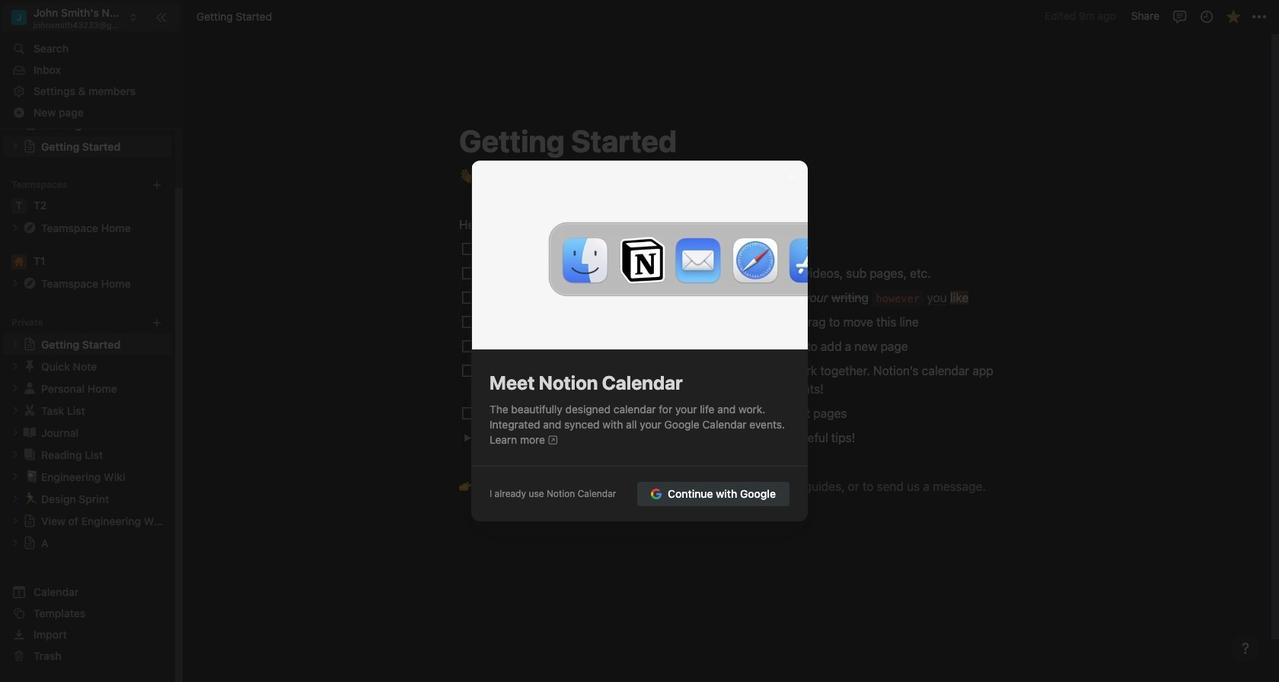 Task type: locate. For each thing, give the bounding box(es) containing it.
dialog
[[471, 161, 808, 521]]

👉 image
[[459, 476, 474, 496]]

close sidebar image
[[155, 11, 168, 23]]

👋 image
[[459, 165, 474, 185]]

t image
[[11, 199, 27, 214]]

new teamspace image
[[152, 180, 162, 190]]

add a page image
[[152, 317, 162, 328]]



Task type: describe. For each thing, give the bounding box(es) containing it.
updates image
[[1199, 9, 1214, 24]]

comments image
[[1172, 9, 1187, 24]]

favorited image
[[1225, 9, 1241, 24]]



Task type: vqa. For each thing, say whether or not it's contained in the screenshot.
Add a page Image
yes



